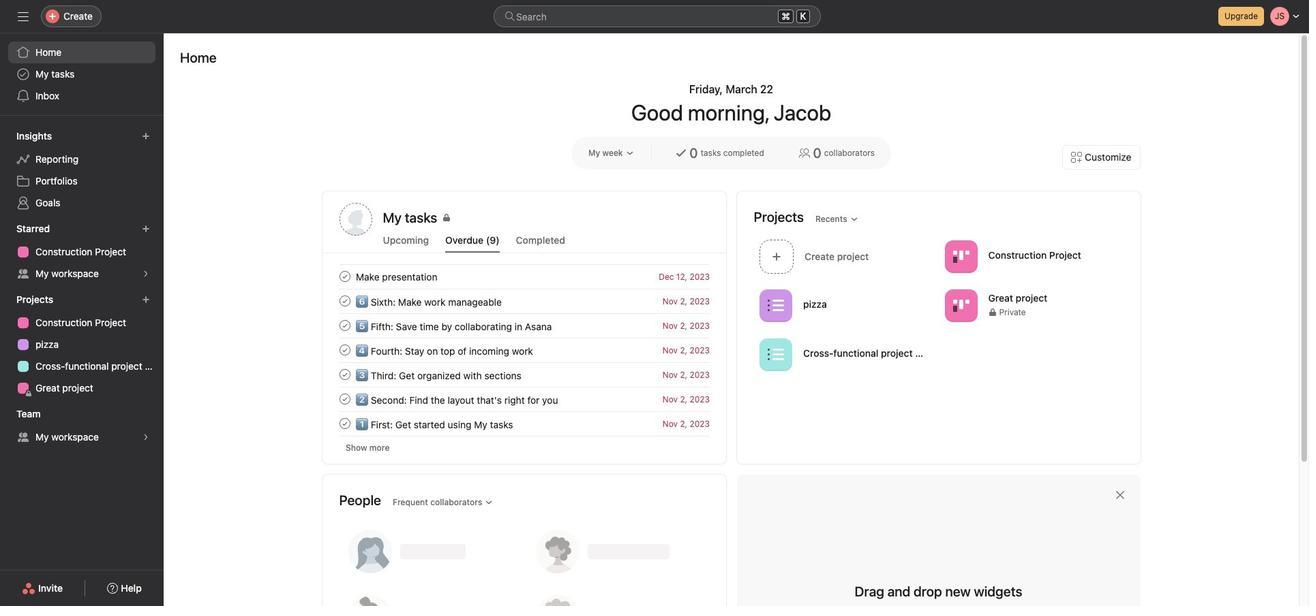 Task type: describe. For each thing, give the bounding box(es) containing it.
mark complete image for second mark complete option from the bottom of the page
[[337, 342, 353, 359]]

1 board image from the top
[[953, 249, 969, 265]]

3 mark complete image from the top
[[337, 367, 353, 383]]

dismiss image
[[1115, 490, 1125, 501]]

2 board image from the top
[[953, 298, 969, 314]]

2 mark complete image from the top
[[337, 318, 353, 334]]

2 mark complete checkbox from the top
[[337, 293, 353, 310]]

1 see details, my workspace image from the top
[[142, 270, 150, 278]]

global element
[[0, 33, 164, 115]]

starred element
[[0, 217, 164, 288]]

1 list image from the top
[[767, 298, 784, 314]]



Task type: vqa. For each thing, say whether or not it's contained in the screenshot.
Starred element
yes



Task type: locate. For each thing, give the bounding box(es) containing it.
mark complete image
[[337, 293, 353, 310], [337, 342, 353, 359]]

4 mark complete checkbox from the top
[[337, 416, 353, 432]]

mark complete image
[[337, 269, 353, 285], [337, 318, 353, 334], [337, 367, 353, 383], [337, 391, 353, 408], [337, 416, 353, 432]]

1 vertical spatial board image
[[953, 298, 969, 314]]

Mark complete checkbox
[[337, 318, 353, 334], [337, 342, 353, 359], [337, 391, 353, 408]]

list image
[[767, 298, 784, 314], [767, 347, 784, 363]]

1 vertical spatial mark complete checkbox
[[337, 342, 353, 359]]

0 vertical spatial mark complete checkbox
[[337, 318, 353, 334]]

1 vertical spatial mark complete image
[[337, 342, 353, 359]]

new insights image
[[142, 132, 150, 140]]

1 mark complete image from the top
[[337, 293, 353, 310]]

board image
[[953, 249, 969, 265], [953, 298, 969, 314]]

Mark complete checkbox
[[337, 269, 353, 285], [337, 293, 353, 310], [337, 367, 353, 383], [337, 416, 353, 432]]

2 mark complete checkbox from the top
[[337, 342, 353, 359]]

list item
[[754, 236, 939, 278], [323, 265, 726, 289], [323, 289, 726, 314], [323, 314, 726, 338], [323, 338, 726, 363], [323, 363, 726, 387], [323, 387, 726, 412], [323, 412, 726, 436]]

None field
[[494, 5, 821, 27]]

1 mark complete checkbox from the top
[[337, 269, 353, 285]]

3 mark complete checkbox from the top
[[337, 391, 353, 408]]

1 mark complete checkbox from the top
[[337, 318, 353, 334]]

4 mark complete image from the top
[[337, 391, 353, 408]]

1 vertical spatial see details, my workspace image
[[142, 434, 150, 442]]

new project or portfolio image
[[142, 296, 150, 304]]

5 mark complete image from the top
[[337, 416, 353, 432]]

hide sidebar image
[[18, 11, 29, 22]]

0 vertical spatial mark complete image
[[337, 293, 353, 310]]

2 vertical spatial mark complete checkbox
[[337, 391, 353, 408]]

1 vertical spatial list image
[[767, 347, 784, 363]]

teams element
[[0, 402, 164, 451]]

see details, my workspace image
[[142, 270, 150, 278], [142, 434, 150, 442]]

2 mark complete image from the top
[[337, 342, 353, 359]]

2 list image from the top
[[767, 347, 784, 363]]

0 vertical spatial board image
[[953, 249, 969, 265]]

add items to starred image
[[142, 225, 150, 233]]

2 see details, my workspace image from the top
[[142, 434, 150, 442]]

mark complete image for third mark complete checkbox from the bottom
[[337, 293, 353, 310]]

1 mark complete image from the top
[[337, 269, 353, 285]]

insights element
[[0, 124, 164, 217]]

0 vertical spatial see details, my workspace image
[[142, 270, 150, 278]]

projects element
[[0, 288, 164, 402]]

Search tasks, projects, and more text field
[[494, 5, 821, 27]]

see details, my workspace image inside the teams element
[[142, 434, 150, 442]]

3 mark complete checkbox from the top
[[337, 367, 353, 383]]

0 vertical spatial list image
[[767, 298, 784, 314]]

add profile photo image
[[339, 203, 372, 236]]



